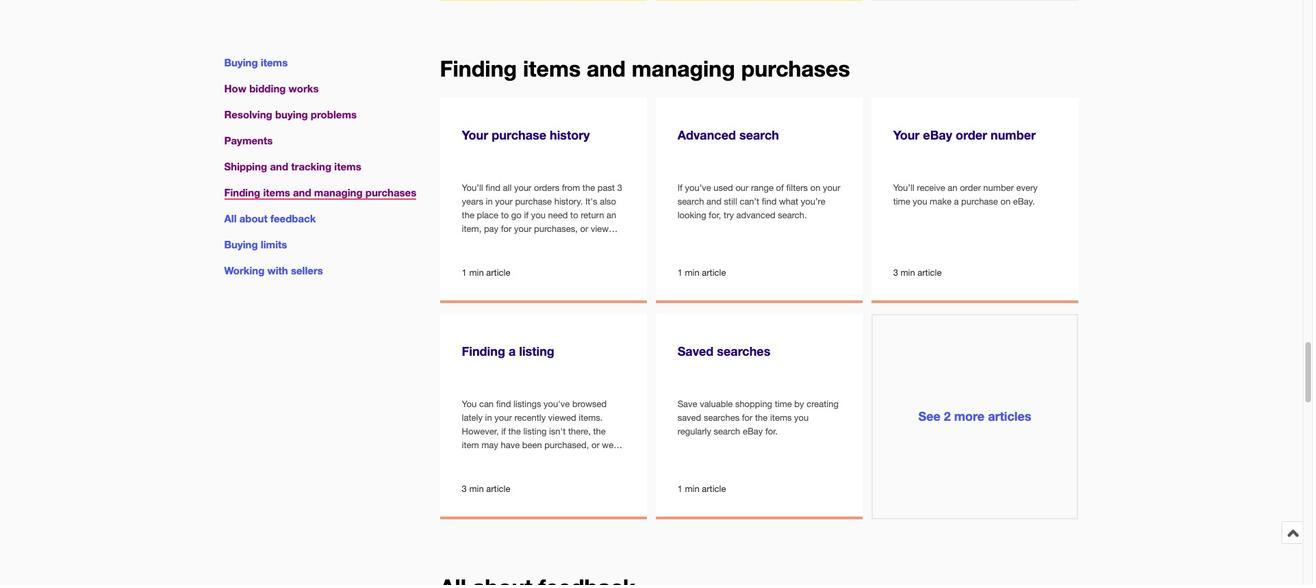 Task type: locate. For each thing, give the bounding box(es) containing it.
your
[[514, 183, 532, 193], [823, 183, 841, 193], [495, 196, 513, 207], [514, 224, 532, 234], [462, 238, 480, 248], [495, 413, 512, 423]]

article for a
[[486, 484, 511, 494]]

your for your ebay order number
[[894, 127, 920, 142]]

1 down the item,
[[462, 268, 467, 278]]

0 vertical spatial searches
[[717, 344, 771, 359]]

listing inside you can find listings you've browsed lately in your recently viewed items. however, if the listing isn't there, the item may have been purchased, or we needed to remove the listing.
[[524, 427, 547, 437]]

creating
[[807, 399, 839, 409]]

0 vertical spatial finding
[[440, 55, 517, 81]]

items inside the save valuable shopping time by creating saved searches for the items you regularly search ebay for.
[[770, 413, 792, 423]]

1 min article
[[462, 268, 511, 278], [678, 268, 726, 278], [678, 484, 726, 494]]

save valuable shopping time by creating saved searches for the items you regularly search ebay for.
[[678, 399, 839, 437]]

2 your from the left
[[894, 127, 920, 142]]

0 vertical spatial purchases
[[742, 55, 850, 81]]

your inside you can find listings you've browsed lately in your recently viewed items. however, if the listing isn't there, the item may have been purchased, or we needed to remove the listing.
[[495, 413, 512, 423]]

your inside if you've used our range of filters on your search and still can't find what you're looking for, try advanced search.
[[823, 183, 841, 193]]

1 vertical spatial in
[[485, 413, 492, 423]]

number inside you'll receive an order number every time you make a purchase on ebay.
[[984, 183, 1014, 193]]

0 horizontal spatial finding items and managing purchases
[[224, 186, 417, 199]]

a up the listings you've
[[509, 344, 516, 359]]

1 vertical spatial listing
[[524, 427, 547, 437]]

0 horizontal spatial 3
[[462, 484, 467, 494]]

you'll for your ebay order number
[[894, 183, 915, 193]]

1 horizontal spatial you
[[795, 413, 809, 423]]

in
[[486, 196, 493, 207], [485, 413, 492, 423]]

to down may
[[494, 454, 502, 464]]

1 horizontal spatial on
[[1001, 196, 1011, 207]]

order up an order
[[956, 127, 988, 142]]

recently
[[515, 413, 546, 423]]

for.
[[766, 427, 778, 437]]

need
[[548, 210, 568, 220]]

listings you've
[[514, 399, 570, 409]]

2 vertical spatial you
[[795, 413, 809, 423]]

you'll up years
[[462, 183, 483, 193]]

1 vertical spatial searches
[[704, 413, 740, 423]]

you've
[[685, 183, 711, 193]]

1 min article for saved
[[678, 484, 726, 494]]

in down can at bottom
[[485, 413, 492, 423]]

by
[[795, 399, 804, 409]]

1 vertical spatial order
[[482, 238, 503, 248]]

0 vertical spatial a
[[954, 196, 959, 207]]

buying limits link
[[224, 239, 287, 251]]

buying for buying items
[[224, 56, 258, 68]]

your down all
[[495, 196, 513, 207]]

resolving buying problems link
[[224, 108, 357, 121]]

1 vertical spatial find
[[762, 196, 777, 207]]

you'll inside you'll receive an order number every time you make a purchase on ebay.
[[894, 183, 915, 193]]

0 horizontal spatial ebay
[[743, 427, 763, 437]]

find inside you can find listings you've browsed lately in your recently viewed items. however, if the listing isn't there, the item may have been purchased, or we needed to remove the listing.
[[496, 399, 511, 409]]

2 horizontal spatial 3
[[894, 268, 898, 278]]

you'll find all your orders from the past 3 years in your purchase history. it's also the place to go if you need to return an item, pay for your purchases, or view your order details.
[[462, 183, 623, 248]]

find down range
[[762, 196, 777, 207]]

listing up the listings you've
[[519, 344, 555, 359]]

0 vertical spatial on
[[811, 183, 821, 193]]

1 horizontal spatial 3
[[618, 183, 623, 193]]

ebay
[[923, 127, 953, 142], [743, 427, 763, 437]]

also
[[600, 196, 616, 207]]

your right all
[[514, 183, 532, 193]]

order down pay
[[482, 238, 503, 248]]

0 horizontal spatial you'll
[[462, 183, 483, 193]]

0 horizontal spatial purchases
[[366, 186, 417, 199]]

1 horizontal spatial 3 min article
[[894, 268, 942, 278]]

in up place
[[486, 196, 493, 207]]

from
[[562, 183, 580, 193]]

if inside you'll find all your orders from the past 3 years in your purchase history. it's also the place to go if you need to return an item, pay for your purchases, or view your order details.
[[524, 210, 529, 220]]

2 horizontal spatial you
[[913, 196, 928, 207]]

or inside you can find listings you've browsed lately in your recently viewed items. however, if the listing isn't there, the item may have been purchased, or we needed to remove the listing.
[[592, 440, 600, 451]]

0 vertical spatial if
[[524, 210, 529, 220]]

min for your ebay order number
[[901, 268, 915, 278]]

buying up the working
[[224, 239, 258, 251]]

3 min article for finding
[[462, 484, 511, 494]]

listing
[[519, 344, 555, 359], [524, 427, 547, 437]]

or inside you'll find all your orders from the past 3 years in your purchase history. it's also the place to go if you need to return an item, pay for your purchases, or view your order details.
[[580, 224, 589, 234]]

1 min article down regularly
[[678, 484, 726, 494]]

you down receive
[[913, 196, 928, 207]]

0 vertical spatial order
[[956, 127, 988, 142]]

all
[[503, 183, 512, 193]]

0 vertical spatial 3 min article
[[894, 268, 942, 278]]

1 your from the left
[[462, 127, 489, 142]]

0 vertical spatial 3
[[618, 183, 623, 193]]

1 buying from the top
[[224, 56, 258, 68]]

0 horizontal spatial on
[[811, 183, 821, 193]]

buying items link
[[224, 56, 288, 68]]

how bidding works link
[[224, 82, 319, 95]]

your up receive
[[894, 127, 920, 142]]

1 vertical spatial or
[[592, 440, 600, 451]]

0 vertical spatial managing
[[632, 55, 735, 81]]

number up every
[[991, 127, 1036, 142]]

0 horizontal spatial order
[[482, 238, 503, 248]]

purchase down an order
[[962, 196, 998, 207]]

1 vertical spatial you
[[531, 210, 546, 220]]

1 horizontal spatial managing
[[632, 55, 735, 81]]

1 you'll from the left
[[462, 183, 483, 193]]

0 horizontal spatial your
[[462, 127, 489, 142]]

on left ebay.
[[1001, 196, 1011, 207]]

receive
[[917, 183, 946, 193]]

if up have
[[501, 427, 506, 437]]

find right can at bottom
[[496, 399, 511, 409]]

ebay left for.
[[743, 427, 763, 437]]

searches right saved
[[717, 344, 771, 359]]

2 buying from the top
[[224, 239, 258, 251]]

min
[[469, 268, 484, 278], [685, 268, 700, 278], [901, 268, 915, 278], [469, 484, 484, 494], [685, 484, 700, 494]]

1 vertical spatial purchases
[[366, 186, 417, 199]]

the up we
[[593, 427, 606, 437]]

0 vertical spatial time
[[894, 196, 911, 207]]

valuable
[[700, 399, 733, 409]]

purchases,
[[534, 224, 578, 234]]

1 min article down the looking
[[678, 268, 726, 278]]

ebay inside the save valuable shopping time by creating saved searches for the items you regularly search ebay for.
[[743, 427, 763, 437]]

item
[[462, 440, 479, 451]]

min for finding a listing
[[469, 484, 484, 494]]

an
[[607, 210, 617, 220]]

1 vertical spatial number
[[984, 183, 1014, 193]]

1 vertical spatial buying
[[224, 239, 258, 251]]

time left by
[[775, 399, 792, 409]]

1 vertical spatial a
[[509, 344, 516, 359]]

0 horizontal spatial a
[[509, 344, 516, 359]]

your for your purchase history
[[462, 127, 489, 142]]

1 min article for advanced
[[678, 268, 726, 278]]

1 horizontal spatial you'll
[[894, 183, 915, 193]]

1 horizontal spatial or
[[592, 440, 600, 451]]

min for your purchase history
[[469, 268, 484, 278]]

1 vertical spatial ebay
[[743, 427, 763, 437]]

shipping
[[224, 160, 267, 173]]

1 vertical spatial time
[[775, 399, 792, 409]]

0 vertical spatial finding items and managing purchases
[[440, 55, 850, 81]]

on inside if you've used our range of filters on your search and still can't find what you're looking for, try advanced search.
[[811, 183, 821, 193]]

in inside you can find listings you've browsed lately in your recently viewed items. however, if the listing isn't there, the item may have been purchased, or we needed to remove the listing.
[[485, 413, 492, 423]]

all
[[224, 213, 237, 225]]

tracking
[[291, 160, 332, 173]]

0 vertical spatial ebay
[[923, 127, 953, 142]]

purchase down orders
[[515, 196, 552, 207]]

ebay up receive
[[923, 127, 953, 142]]

purchases inside finding items and managing purchases link
[[366, 186, 417, 199]]

0 horizontal spatial 3 min article
[[462, 484, 511, 494]]

your up details.
[[514, 224, 532, 234]]

viewed
[[548, 413, 576, 423]]

your up 'you're'
[[823, 183, 841, 193]]

0 vertical spatial number
[[991, 127, 1036, 142]]

finding a listing
[[462, 344, 555, 359]]

1 horizontal spatial ebay
[[923, 127, 953, 142]]

find
[[486, 183, 501, 193], [762, 196, 777, 207], [496, 399, 511, 409]]

history.
[[555, 196, 583, 207]]

listing up been on the left
[[524, 427, 547, 437]]

1 for your purchase history
[[462, 268, 467, 278]]

we
[[602, 440, 614, 451]]

1 min article down pay
[[462, 268, 511, 278]]

1 horizontal spatial for
[[742, 413, 753, 423]]

2
[[944, 409, 951, 424]]

finding items and managing purchases link
[[224, 186, 417, 200]]

1 horizontal spatial purchases
[[742, 55, 850, 81]]

every
[[1017, 183, 1038, 193]]

for down shopping
[[742, 413, 753, 423]]

used
[[714, 183, 733, 193]]

or left we
[[592, 440, 600, 451]]

0 vertical spatial for
[[501, 224, 512, 234]]

1 vertical spatial if
[[501, 427, 506, 437]]

you down by
[[795, 413, 809, 423]]

your up however,
[[495, 413, 512, 423]]

sellers
[[291, 265, 323, 277]]

the
[[583, 183, 595, 193], [462, 210, 475, 220], [755, 413, 768, 423], [509, 427, 521, 437], [593, 427, 606, 437], [537, 454, 549, 464]]

there,
[[568, 427, 591, 437]]

the up have
[[509, 427, 521, 437]]

saved
[[678, 413, 702, 423]]

0 horizontal spatial managing
[[314, 186, 363, 199]]

1 horizontal spatial your
[[894, 127, 920, 142]]

0 vertical spatial find
[[486, 183, 501, 193]]

2 vertical spatial search
[[714, 427, 741, 437]]

past
[[598, 183, 615, 193]]

1 horizontal spatial if
[[524, 210, 529, 220]]

1 vertical spatial search
[[678, 196, 704, 207]]

0 vertical spatial you
[[913, 196, 928, 207]]

advanced
[[678, 127, 736, 142]]

0 vertical spatial buying
[[224, 56, 258, 68]]

save
[[678, 399, 698, 409]]

a
[[954, 196, 959, 207], [509, 344, 516, 359]]

time inside you'll receive an order number every time you make a purchase on ebay.
[[894, 196, 911, 207]]

your down the item,
[[462, 238, 480, 248]]

0 horizontal spatial if
[[501, 427, 506, 437]]

your up years
[[462, 127, 489, 142]]

and
[[587, 55, 626, 81], [270, 160, 288, 173], [293, 186, 311, 199], [707, 196, 722, 207]]

the down shopping
[[755, 413, 768, 423]]

orders
[[534, 183, 560, 193]]

1 vertical spatial 3 min article
[[462, 484, 511, 494]]

for right pay
[[501, 224, 512, 234]]

searches down valuable
[[704, 413, 740, 423]]

see
[[919, 409, 941, 424]]

2 vertical spatial find
[[496, 399, 511, 409]]

article for ebay
[[918, 268, 942, 278]]

if right go
[[524, 210, 529, 220]]

article
[[486, 268, 511, 278], [702, 268, 726, 278], [918, 268, 942, 278], [486, 484, 511, 494], [702, 484, 726, 494]]

1 down regularly
[[678, 484, 683, 494]]

0 vertical spatial in
[[486, 196, 493, 207]]

0 horizontal spatial or
[[580, 224, 589, 234]]

buying
[[224, 56, 258, 68], [224, 239, 258, 251]]

0 horizontal spatial for
[[501, 224, 512, 234]]

search right the advanced
[[740, 127, 779, 142]]

1 horizontal spatial a
[[954, 196, 959, 207]]

to
[[501, 210, 509, 220], [571, 210, 578, 220], [494, 454, 502, 464]]

2 you'll from the left
[[894, 183, 915, 193]]

buying up how
[[224, 56, 258, 68]]

an order
[[948, 183, 981, 193]]

search down valuable
[[714, 427, 741, 437]]

1 vertical spatial for
[[742, 413, 753, 423]]

a inside you'll receive an order number every time you make a purchase on ebay.
[[954, 196, 959, 207]]

find left all
[[486, 183, 501, 193]]

number left every
[[984, 183, 1014, 193]]

resolving
[[224, 108, 272, 121]]

search up the looking
[[678, 196, 704, 207]]

0 horizontal spatial time
[[775, 399, 792, 409]]

the up it's
[[583, 183, 595, 193]]

0 vertical spatial or
[[580, 224, 589, 234]]

item,
[[462, 224, 482, 234]]

1 horizontal spatial order
[[956, 127, 988, 142]]

1 down the looking
[[678, 268, 683, 278]]

for inside you'll find all your orders from the past 3 years in your purchase history. it's also the place to go if you need to return an item, pay for your purchases, or view your order details.
[[501, 224, 512, 234]]

2 vertical spatial 3
[[462, 484, 467, 494]]

you'll for your purchase history
[[462, 183, 483, 193]]

1 horizontal spatial time
[[894, 196, 911, 207]]

for inside the save valuable shopping time by creating saved searches for the items you regularly search ebay for.
[[742, 413, 753, 423]]

years
[[462, 196, 483, 207]]

all about feedback link
[[224, 213, 316, 225]]

managing
[[632, 55, 735, 81], [314, 186, 363, 199]]

1 vertical spatial on
[[1001, 196, 1011, 207]]

if
[[524, 210, 529, 220], [501, 427, 506, 437]]

0 horizontal spatial you
[[531, 210, 546, 220]]

article for search
[[702, 268, 726, 278]]

3 inside you'll find all your orders from the past 3 years in your purchase history. it's also the place to go if you need to return an item, pay for your purchases, or view your order details.
[[618, 183, 623, 193]]

1 horizontal spatial finding items and managing purchases
[[440, 55, 850, 81]]

you'll left receive
[[894, 183, 915, 193]]

or left the view
[[580, 224, 589, 234]]

may
[[482, 440, 499, 451]]

1 vertical spatial finding items and managing purchases
[[224, 186, 417, 199]]

time left make
[[894, 196, 911, 207]]

to left go
[[501, 210, 509, 220]]

of
[[776, 183, 784, 193]]

you left need
[[531, 210, 546, 220]]

you'll inside you'll find all your orders from the past 3 years in your purchase history. it's also the place to go if you need to return an item, pay for your purchases, or view your order details.
[[462, 183, 483, 193]]

number for order
[[991, 127, 1036, 142]]

advanced search
[[678, 127, 779, 142]]

still
[[724, 196, 737, 207]]

3
[[618, 183, 623, 193], [894, 268, 898, 278], [462, 484, 467, 494]]

if
[[678, 183, 683, 193]]

a right make
[[954, 196, 959, 207]]

view
[[591, 224, 609, 234]]

on up 'you're'
[[811, 183, 821, 193]]

purchase
[[492, 127, 547, 142], [515, 196, 552, 207], [962, 196, 998, 207]]

1 vertical spatial 3
[[894, 268, 898, 278]]

purchase inside you'll find all your orders from the past 3 years in your purchase history. it's also the place to go if you need to return an item, pay for your purchases, or view your order details.
[[515, 196, 552, 207]]



Task type: describe. For each thing, give the bounding box(es) containing it.
saved searches
[[678, 344, 771, 359]]

0 vertical spatial search
[[740, 127, 779, 142]]

history
[[550, 127, 590, 142]]

3 for finding a listing
[[462, 484, 467, 494]]

purchased,
[[545, 440, 589, 451]]

search inside if you've used our range of filters on your search and still can't find what you're looking for, try advanced search.
[[678, 196, 704, 207]]

needed
[[462, 454, 492, 464]]

buying
[[275, 108, 308, 121]]

you
[[462, 399, 477, 409]]

can
[[479, 399, 494, 409]]

bidding
[[249, 82, 286, 95]]

find inside if you've used our range of filters on your search and still can't find what you're looking for, try advanced search.
[[762, 196, 777, 207]]

details.
[[505, 238, 534, 248]]

find inside you'll find all your orders from the past 3 years in your purchase history. it's also the place to go if you need to return an item, pay for your purchases, or view your order details.
[[486, 183, 501, 193]]

you can find listings you've browsed lately in your recently viewed items. however, if the listing isn't there, the item may have been purchased, or we needed to remove the listing.
[[462, 399, 614, 464]]

however,
[[462, 427, 499, 437]]

listing.
[[552, 454, 577, 464]]

with
[[267, 265, 288, 277]]

lately
[[462, 413, 483, 423]]

articles
[[988, 409, 1032, 424]]

place
[[477, 210, 499, 220]]

regularly
[[678, 427, 712, 437]]

buying for buying limits
[[224, 239, 258, 251]]

your purchase history
[[462, 127, 590, 142]]

resolving buying problems
[[224, 108, 357, 121]]

what
[[779, 196, 799, 207]]

filters
[[787, 183, 808, 193]]

and inside if you've used our range of filters on your search and still can't find what you're looking for, try advanced search.
[[707, 196, 722, 207]]

to down history.
[[571, 210, 578, 220]]

working with sellers
[[224, 265, 323, 277]]

in inside you'll find all your orders from the past 3 years in your purchase history. it's also the place to go if you need to return an item, pay for your purchases, or view your order details.
[[486, 196, 493, 207]]

article for searches
[[702, 484, 726, 494]]

pay
[[484, 224, 499, 234]]

limits
[[261, 239, 287, 251]]

1 vertical spatial finding
[[224, 186, 260, 199]]

the inside the save valuable shopping time by creating saved searches for the items you regularly search ebay for.
[[755, 413, 768, 423]]

works
[[289, 82, 319, 95]]

how bidding works
[[224, 82, 319, 95]]

feedback
[[271, 213, 316, 225]]

advanced
[[737, 210, 776, 220]]

2 vertical spatial finding
[[462, 344, 505, 359]]

how
[[224, 82, 247, 95]]

order inside you'll find all your orders from the past 3 years in your purchase history. it's also the place to go if you need to return an item, pay for your purchases, or view your order details.
[[482, 238, 503, 248]]

isn't
[[549, 427, 566, 437]]

our
[[736, 183, 749, 193]]

3 for your ebay order number
[[894, 268, 898, 278]]

if you've used our range of filters on your search and still can't find what you're looking for, try advanced search.
[[678, 183, 841, 220]]

number for an order
[[984, 183, 1014, 193]]

go
[[512, 210, 522, 220]]

purchase inside you'll receive an order number every time you make a purchase on ebay.
[[962, 196, 998, 207]]

you inside the save valuable shopping time by creating saved searches for the items you regularly search ebay for.
[[795, 413, 809, 423]]

looking
[[678, 210, 707, 220]]

shipping and tracking items link
[[224, 160, 361, 173]]

payments link
[[224, 134, 273, 147]]

purchase left history
[[492, 127, 547, 142]]

search.
[[778, 210, 807, 220]]

make
[[930, 196, 952, 207]]

working
[[224, 265, 265, 277]]

3 min article for your
[[894, 268, 942, 278]]

have
[[501, 440, 520, 451]]

working with sellers link
[[224, 265, 323, 277]]

time inside the save valuable shopping time by creating saved searches for the items you regularly search ebay for.
[[775, 399, 792, 409]]

browsed
[[573, 399, 607, 409]]

the up the item,
[[462, 210, 475, 220]]

1 for saved searches
[[678, 484, 683, 494]]

return
[[581, 210, 604, 220]]

you inside you'll receive an order number every time you make a purchase on ebay.
[[913, 196, 928, 207]]

items.
[[579, 413, 603, 423]]

article for purchase
[[486, 268, 511, 278]]

min for advanced search
[[685, 268, 700, 278]]

see 2 more articles
[[919, 409, 1032, 424]]

range
[[751, 183, 774, 193]]

problems
[[311, 108, 357, 121]]

1 for advanced search
[[678, 268, 683, 278]]

search inside the save valuable shopping time by creating saved searches for the items you regularly search ebay for.
[[714, 427, 741, 437]]

it's
[[586, 196, 598, 207]]

buying limits
[[224, 239, 287, 251]]

try
[[724, 210, 734, 220]]

saved
[[678, 344, 714, 359]]

1 min article for your
[[462, 268, 511, 278]]

you inside you'll find all your orders from the past 3 years in your purchase history. it's also the place to go if you need to return an item, pay for your purchases, or view your order details.
[[531, 210, 546, 220]]

more
[[955, 409, 985, 424]]

you're
[[801, 196, 826, 207]]

for,
[[709, 210, 721, 220]]

shipping and tracking items
[[224, 160, 361, 173]]

been
[[522, 440, 542, 451]]

buying items
[[224, 56, 288, 68]]

on inside you'll receive an order number every time you make a purchase on ebay.
[[1001, 196, 1011, 207]]

shopping
[[735, 399, 773, 409]]

to inside you can find listings you've browsed lately in your recently viewed items. however, if the listing isn't there, the item may have been purchased, or we needed to remove the listing.
[[494, 454, 502, 464]]

1 vertical spatial managing
[[314, 186, 363, 199]]

the down been on the left
[[537, 454, 549, 464]]

if inside you can find listings you've browsed lately in your recently viewed items. however, if the listing isn't there, the item may have been purchased, or we needed to remove the listing.
[[501, 427, 506, 437]]

searches inside the save valuable shopping time by creating saved searches for the items you regularly search ebay for.
[[704, 413, 740, 423]]

remove
[[505, 454, 534, 464]]

min for saved searches
[[685, 484, 700, 494]]

can't
[[740, 196, 760, 207]]

you'll receive an order number every time you make a purchase on ebay.
[[894, 183, 1038, 207]]

about
[[239, 213, 268, 225]]

ebay.
[[1013, 196, 1035, 207]]

your ebay order number
[[894, 127, 1036, 142]]

0 vertical spatial listing
[[519, 344, 555, 359]]



Task type: vqa. For each thing, say whether or not it's contained in the screenshot.


